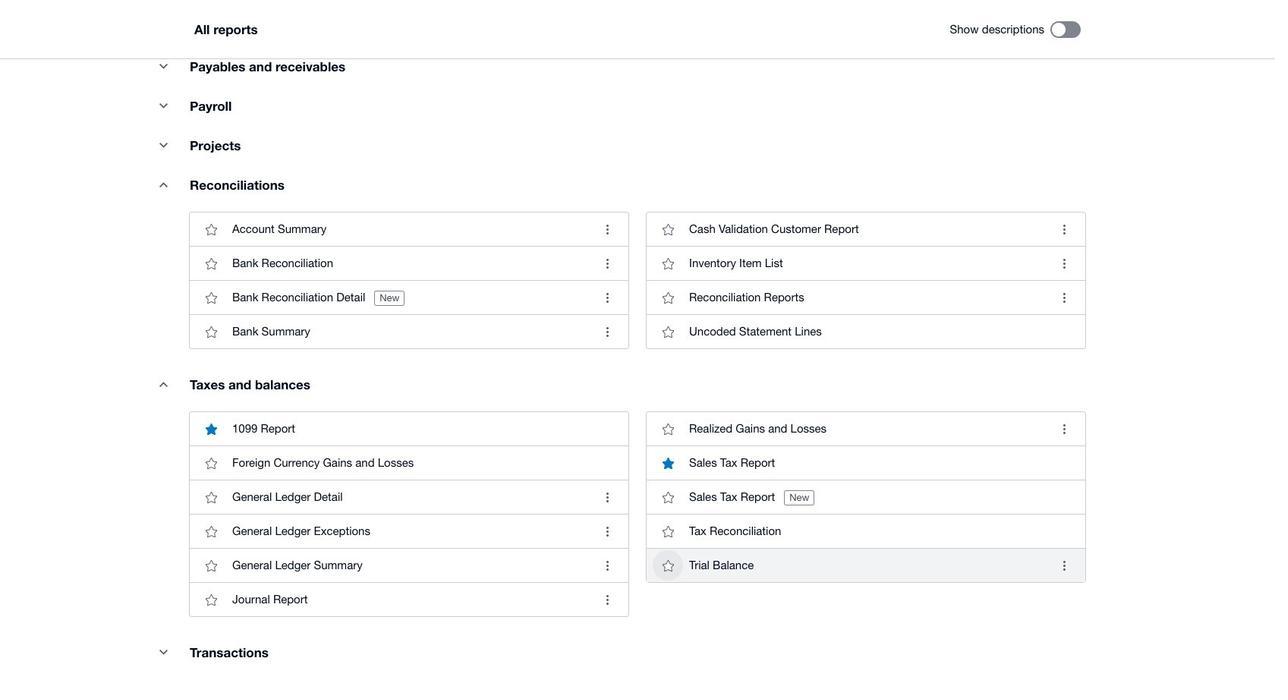Task type: describe. For each thing, give the bounding box(es) containing it.
2 collapse report group image from the top
[[148, 91, 178, 121]]

3 favorite image from the top
[[196, 448, 226, 478]]

1 favorite image from the top
[[196, 214, 226, 245]]

4 collapse report group image from the top
[[148, 637, 178, 668]]

expand report group image
[[148, 369, 178, 400]]

1 more options image from the top
[[1049, 283, 1080, 313]]

remove favorite image
[[196, 414, 226, 444]]

expand report group image
[[148, 169, 178, 200]]

1 favorite image from the top
[[196, 248, 226, 279]]



Task type: vqa. For each thing, say whether or not it's contained in the screenshot.
Collapse report group icon
yes



Task type: locate. For each thing, give the bounding box(es) containing it.
1 vertical spatial more options image
[[1049, 414, 1080, 444]]

3 favorite image from the top
[[196, 585, 226, 615]]

6 favorite image from the top
[[196, 551, 226, 581]]

3 more options image from the top
[[1049, 551, 1080, 581]]

0 vertical spatial more options image
[[1049, 283, 1080, 313]]

2 favorite image from the top
[[196, 317, 226, 347]]

1 more options image from the top
[[1049, 214, 1080, 245]]

0 vertical spatial favorite image
[[196, 248, 226, 279]]

1 collapse report group image from the top
[[148, 51, 178, 81]]

favorite image
[[196, 248, 226, 279], [196, 317, 226, 347], [196, 585, 226, 615]]

2 more options image from the top
[[1049, 248, 1080, 279]]

0 vertical spatial more options image
[[1049, 214, 1080, 245]]

collapse report group image
[[148, 51, 178, 81], [148, 91, 178, 121], [148, 130, 178, 160], [148, 637, 178, 668]]

5 favorite image from the top
[[196, 516, 226, 547]]

3 collapse report group image from the top
[[148, 130, 178, 160]]

1 vertical spatial more options image
[[1049, 248, 1080, 279]]

2 more options image from the top
[[1049, 414, 1080, 444]]

4 favorite image from the top
[[196, 482, 226, 513]]

1 vertical spatial favorite image
[[196, 317, 226, 347]]

2 favorite image from the top
[[196, 283, 226, 313]]

favorite image
[[196, 214, 226, 245], [196, 283, 226, 313], [196, 448, 226, 478], [196, 482, 226, 513], [196, 516, 226, 547], [196, 551, 226, 581]]

2 vertical spatial more options image
[[1049, 551, 1080, 581]]

more options image
[[1049, 283, 1080, 313], [1049, 414, 1080, 444], [1049, 551, 1080, 581]]

2 vertical spatial favorite image
[[196, 585, 226, 615]]

more options image
[[1049, 214, 1080, 245], [1049, 248, 1080, 279]]



